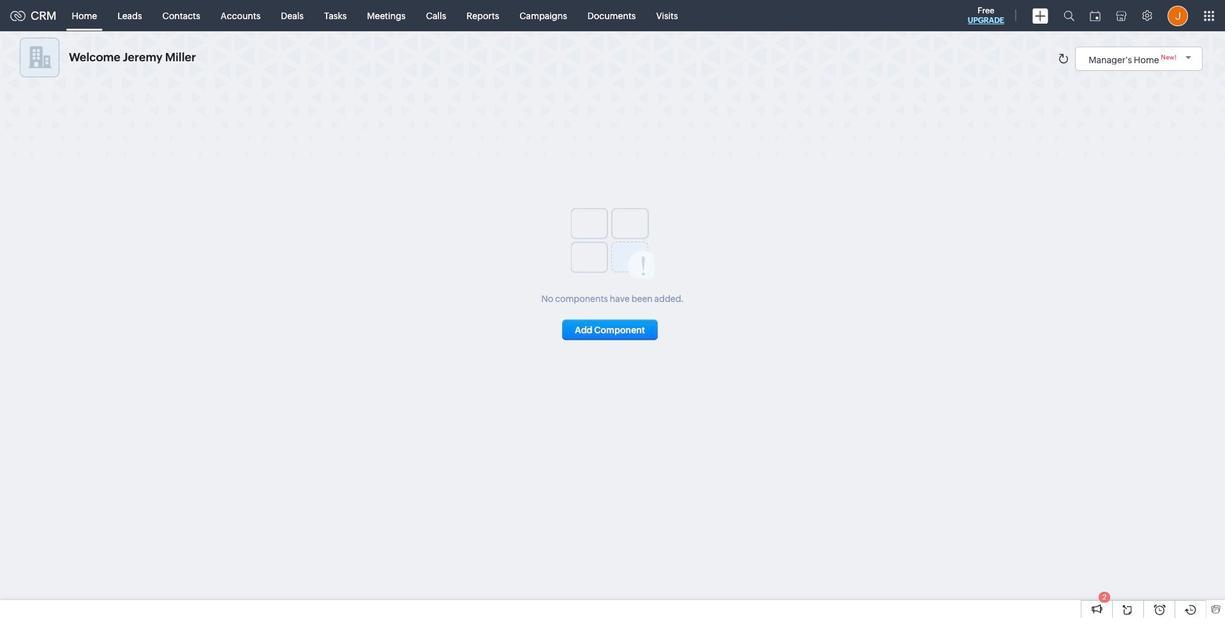 Task type: describe. For each thing, give the bounding box(es) containing it.
create menu image
[[1033, 8, 1049, 23]]

create menu element
[[1025, 0, 1057, 31]]

logo image
[[10, 11, 26, 21]]

profile image
[[1168, 5, 1189, 26]]

calendar image
[[1091, 11, 1101, 21]]



Task type: vqa. For each thing, say whether or not it's contained in the screenshot.
'Profile' 'image' at right top
yes



Task type: locate. For each thing, give the bounding box(es) containing it.
search element
[[1057, 0, 1083, 31]]

search image
[[1064, 10, 1075, 21]]

profile element
[[1161, 0, 1197, 31]]



